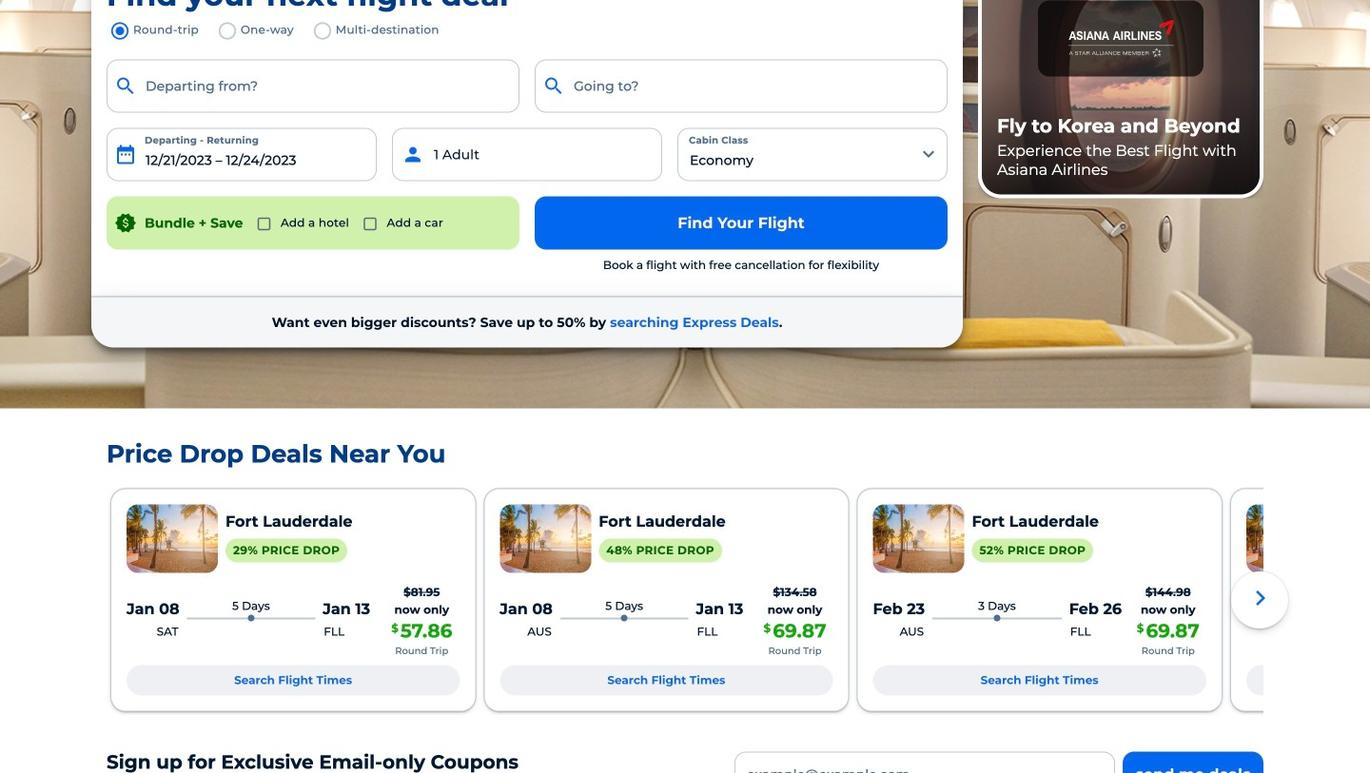 Task type: vqa. For each thing, say whether or not it's contained in the screenshot.
button
no



Task type: locate. For each thing, give the bounding box(es) containing it.
2 horizontal spatial fort lauderdale image image
[[873, 505, 964, 573]]

0 horizontal spatial fort lauderdale image image
[[127, 505, 218, 573]]

next image
[[1246, 583, 1276, 614]]

fort lauderdale image image
[[127, 505, 218, 573], [500, 505, 591, 573], [873, 505, 964, 573]]

traveler selection text field
[[392, 128, 662, 181]]

flight-search-form element
[[99, 18, 955, 281]]

1 none field from the left
[[107, 60, 520, 113]]

none field departing from?
[[107, 60, 520, 113]]

Promotion email input field
[[735, 752, 1115, 774]]

None field
[[107, 60, 520, 113], [535, 60, 948, 113]]

1 horizontal spatial none field
[[535, 60, 948, 113]]

1 horizontal spatial fort lauderdale image image
[[500, 505, 591, 573]]

0 horizontal spatial none field
[[107, 60, 520, 113]]

advertisement region
[[978, 0, 1264, 198]]

2 none field from the left
[[535, 60, 948, 113]]



Task type: describe. For each thing, give the bounding box(es) containing it.
Departing from? field
[[107, 60, 520, 113]]

none field going to?
[[535, 60, 948, 113]]

Going to? field
[[535, 60, 948, 113]]

2 fort lauderdale image image from the left
[[500, 505, 591, 573]]

Departing – Returning Date Picker field
[[107, 128, 377, 181]]

1 fort lauderdale image image from the left
[[127, 505, 218, 573]]

3 fort lauderdale image image from the left
[[873, 505, 964, 573]]



